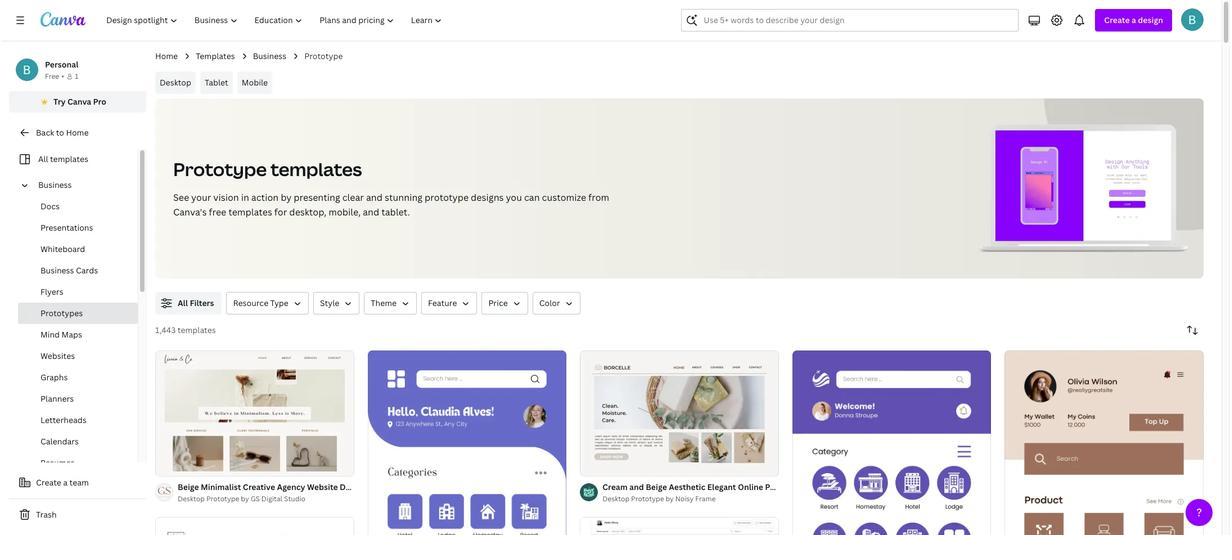 Task type: locate. For each thing, give the bounding box(es) containing it.
prototype templates image
[[964, 98, 1204, 279], [996, 131, 1172, 241]]

beige inside "beige minimalist creative agency website desktop prototype desktop prototype by gs digital studio"
[[178, 482, 199, 492]]

try canva pro button
[[9, 91, 146, 113]]

templates inside see your vision in action by presenting clear and stunning prototype designs you can customize from canva's free templates for desktop, mobile, and tablet.
[[229, 206, 272, 218]]

graphs
[[41, 372, 68, 383]]

desktop
[[160, 77, 191, 88], [340, 482, 372, 492], [823, 482, 855, 492], [178, 494, 205, 504], [603, 494, 630, 504]]

home right to on the left
[[66, 127, 89, 138]]

templates down all filters
[[178, 325, 216, 335]]

website
[[307, 482, 338, 492]]

2 beige from the left
[[646, 482, 667, 492]]

0 vertical spatial all
[[38, 154, 48, 164]]

calendars
[[41, 436, 79, 447]]

1 vertical spatial and
[[363, 206, 379, 218]]

1 left the of on the left of page
[[588, 463, 592, 471]]

desktop down home link
[[160, 77, 191, 88]]

by
[[281, 191, 292, 204], [241, 494, 249, 504], [666, 494, 674, 504]]

business
[[253, 51, 287, 61], [38, 180, 72, 190], [41, 265, 74, 276]]

aesthetic
[[669, 482, 706, 492]]

desktop prototype by gs digital studio link
[[178, 493, 354, 505]]

0 vertical spatial business link
[[253, 50, 287, 62]]

1 horizontal spatial business link
[[253, 50, 287, 62]]

create down resumes
[[36, 477, 61, 488]]

create inside dropdown button
[[1105, 15, 1130, 25]]

0 vertical spatial a
[[1132, 15, 1137, 25]]

None search field
[[682, 9, 1019, 32]]

a inside dropdown button
[[1132, 15, 1137, 25]]

of
[[593, 463, 601, 471]]

planners
[[41, 393, 74, 404]]

tablet
[[205, 77, 228, 88]]

and right cream on the bottom
[[630, 482, 644, 492]]

home link
[[155, 50, 178, 62]]

templates
[[50, 154, 88, 164], [271, 157, 362, 181], [229, 206, 272, 218], [178, 325, 216, 335]]

a
[[1132, 15, 1137, 25], [63, 477, 68, 488]]

1 horizontal spatial home
[[155, 51, 178, 61]]

templates up presenting
[[271, 157, 362, 181]]

grey and purple modern business dashboard app desktop prototype image
[[580, 518, 779, 535]]

home
[[155, 51, 178, 61], [66, 127, 89, 138]]

vision
[[213, 191, 239, 204]]

1 for 1
[[75, 71, 78, 81]]

docs
[[41, 201, 60, 212]]

action
[[251, 191, 279, 204]]

1 vertical spatial home
[[66, 127, 89, 138]]

templates inside all templates link
[[50, 154, 88, 164]]

beige left the minimalist
[[178, 482, 199, 492]]

team
[[70, 477, 89, 488]]

0 horizontal spatial a
[[63, 477, 68, 488]]

all inside all filters button
[[178, 298, 188, 308]]

0 vertical spatial and
[[366, 191, 383, 204]]

desktop,
[[289, 206, 327, 218]]

you
[[506, 191, 522, 204]]

a left design
[[1132, 15, 1137, 25]]

by left gs
[[241, 494, 249, 504]]

cream and beige aesthetic elegant online portfolio shop desktop prototype desktop prototype by noisy frame
[[603, 482, 895, 504]]

all filters button
[[155, 292, 222, 315]]

1 beige from the left
[[178, 482, 199, 492]]

business up docs
[[38, 180, 72, 190]]

mobile,
[[329, 206, 361, 218]]

1 horizontal spatial a
[[1132, 15, 1137, 25]]

mind maps
[[41, 329, 82, 340]]

all left filters
[[178, 298, 188, 308]]

all filters
[[178, 298, 214, 308]]

desktop link
[[155, 71, 196, 94]]

price
[[489, 298, 508, 308]]

flyers
[[41, 286, 63, 297]]

1 vertical spatial all
[[178, 298, 188, 308]]

blue clean modern hotel booking mobile prototype image
[[368, 350, 567, 535]]

canva
[[68, 96, 91, 107]]

back to home link
[[9, 122, 146, 144]]

free •
[[45, 71, 64, 81]]

elegant
[[708, 482, 736, 492]]

0 horizontal spatial all
[[38, 154, 48, 164]]

trash
[[36, 509, 57, 520]]

0 horizontal spatial home
[[66, 127, 89, 138]]

1 vertical spatial create
[[36, 477, 61, 488]]

1 horizontal spatial create
[[1105, 15, 1130, 25]]

calendars link
[[18, 431, 138, 452]]

feature button
[[422, 292, 477, 315]]

templates down in on the left of the page
[[229, 206, 272, 218]]

create a design
[[1105, 15, 1164, 25]]

all for all filters
[[178, 298, 188, 308]]

business link up mobile
[[253, 50, 287, 62]]

all down back
[[38, 154, 48, 164]]

beige left aesthetic
[[646, 482, 667, 492]]

personal
[[45, 59, 78, 70]]

templates down the back to home
[[50, 154, 88, 164]]

all for all templates
[[38, 154, 48, 164]]

create a team
[[36, 477, 89, 488]]

black and white minimalist interior company desktop prototype image
[[155, 518, 354, 535]]

resource type
[[233, 298, 289, 308]]

beige minimalist creative agency website desktop prototype link
[[178, 481, 413, 493]]

theme button
[[364, 292, 417, 315]]

canva's
[[173, 206, 207, 218]]

by inside the 'cream and beige aesthetic elegant online portfolio shop desktop prototype desktop prototype by noisy frame'
[[666, 494, 674, 504]]

color
[[540, 298, 560, 308]]

1 vertical spatial business link
[[34, 174, 131, 196]]

whiteboard
[[41, 244, 85, 254]]

letterheads link
[[18, 410, 138, 431]]

desktop right website
[[340, 482, 372, 492]]

a left team
[[63, 477, 68, 488]]

graphs link
[[18, 367, 138, 388]]

0 horizontal spatial beige
[[178, 482, 199, 492]]

1 horizontal spatial all
[[178, 298, 188, 308]]

1 horizontal spatial 1
[[588, 463, 592, 471]]

by left noisy
[[666, 494, 674, 504]]

and right clear in the left of the page
[[366, 191, 383, 204]]

2 horizontal spatial by
[[666, 494, 674, 504]]

1 vertical spatial 1
[[588, 463, 592, 471]]

0 vertical spatial create
[[1105, 15, 1130, 25]]

free
[[209, 206, 226, 218]]

and down clear in the left of the page
[[363, 206, 379, 218]]

1
[[75, 71, 78, 81], [588, 463, 592, 471]]

and
[[366, 191, 383, 204], [363, 206, 379, 218], [630, 482, 644, 492]]

0 horizontal spatial 1
[[75, 71, 78, 81]]

by inside see your vision in action by presenting clear and stunning prototype designs you can customize from canva's free templates for desktop, mobile, and tablet.
[[281, 191, 292, 204]]

style button
[[313, 292, 360, 315]]

create for create a team
[[36, 477, 61, 488]]

1 right "•"
[[75, 71, 78, 81]]

noisy
[[676, 494, 694, 504]]

0 horizontal spatial create
[[36, 477, 61, 488]]

business up mobile
[[253, 51, 287, 61]]

back
[[36, 127, 54, 138]]

2 vertical spatial and
[[630, 482, 644, 492]]

and inside the 'cream and beige aesthetic elegant online portfolio shop desktop prototype desktop prototype by noisy frame'
[[630, 482, 644, 492]]

brad klo image
[[1182, 8, 1204, 31]]

1 for 1 of 5
[[588, 463, 592, 471]]

create inside button
[[36, 477, 61, 488]]

whiteboard link
[[18, 239, 138, 260]]

home up 'desktop' "link"
[[155, 51, 178, 61]]

by inside "beige minimalist creative agency website desktop prototype desktop prototype by gs digital studio"
[[241, 494, 249, 504]]

desktop inside "link"
[[160, 77, 191, 88]]

mind maps link
[[18, 324, 138, 346]]

a inside button
[[63, 477, 68, 488]]

•
[[61, 71, 64, 81]]

0 horizontal spatial by
[[241, 494, 249, 504]]

all
[[38, 154, 48, 164], [178, 298, 188, 308]]

filters
[[190, 298, 214, 308]]

all inside all templates link
[[38, 154, 48, 164]]

1 horizontal spatial beige
[[646, 482, 667, 492]]

desktop right shop
[[823, 482, 855, 492]]

all templates
[[38, 154, 88, 164]]

by up for
[[281, 191, 292, 204]]

1,443
[[155, 325, 176, 335]]

business link down all templates link
[[34, 174, 131, 196]]

create for create a design
[[1105, 15, 1130, 25]]

agency
[[277, 482, 305, 492]]

flyers link
[[18, 281, 138, 303]]

1 horizontal spatial by
[[281, 191, 292, 204]]

create left design
[[1105, 15, 1130, 25]]

beige inside the 'cream and beige aesthetic elegant online portfolio shop desktop prototype desktop prototype by noisy frame'
[[646, 482, 667, 492]]

business up the flyers at the bottom left of the page
[[41, 265, 74, 276]]

create a design button
[[1096, 9, 1173, 32]]

studio
[[284, 494, 306, 504]]

1 vertical spatial a
[[63, 477, 68, 488]]

prototypes
[[41, 308, 83, 319]]

resumes link
[[18, 452, 138, 474]]

0 vertical spatial 1
[[75, 71, 78, 81]]



Task type: vqa. For each thing, say whether or not it's contained in the screenshot.
Canva
yes



Task type: describe. For each thing, give the bounding box(es) containing it.
5
[[603, 463, 607, 471]]

white and blue modern minimalist hotel booking mobile prototype image
[[793, 350, 992, 535]]

desktop prototype by noisy frame link
[[603, 493, 779, 505]]

cream
[[603, 482, 628, 492]]

business cards link
[[18, 260, 138, 281]]

top level navigation element
[[99, 9, 452, 32]]

Sort by button
[[1182, 319, 1204, 342]]

beige minimalist creative agency website desktop prototype desktop prototype by gs digital studio
[[178, 482, 413, 504]]

prototype
[[425, 191, 469, 204]]

templates for 1,443 templates
[[178, 325, 216, 335]]

cards
[[76, 265, 98, 276]]

mobile
[[242, 77, 268, 88]]

beige and brown minimalist online shop menu furniture mobile prototype image
[[1005, 350, 1204, 535]]

customize
[[542, 191, 587, 204]]

maps
[[62, 329, 82, 340]]

presentations
[[41, 222, 93, 233]]

presenting
[[294, 191, 340, 204]]

templates link
[[196, 50, 235, 62]]

tablet.
[[382, 206, 410, 218]]

mobile link
[[237, 71, 272, 94]]

prototype templates
[[173, 157, 362, 181]]

a for team
[[63, 477, 68, 488]]

websites link
[[18, 346, 138, 367]]

feature
[[428, 298, 457, 308]]

planners link
[[18, 388, 138, 410]]

minimalist
[[201, 482, 241, 492]]

pro
[[93, 96, 106, 107]]

try
[[54, 96, 66, 107]]

back to home
[[36, 127, 89, 138]]

docs link
[[18, 196, 138, 217]]

2 vertical spatial business
[[41, 265, 74, 276]]

in
[[241, 191, 249, 204]]

from
[[589, 191, 610, 204]]

free
[[45, 71, 59, 81]]

price button
[[482, 292, 528, 315]]

all templates link
[[16, 149, 131, 170]]

theme
[[371, 298, 397, 308]]

gs
[[251, 494, 260, 504]]

creative
[[243, 482, 275, 492]]

see
[[173, 191, 189, 204]]

0 horizontal spatial business link
[[34, 174, 131, 196]]

can
[[524, 191, 540, 204]]

to
[[56, 127, 64, 138]]

desktop down the minimalist
[[178, 494, 205, 504]]

mind
[[41, 329, 60, 340]]

cream and beige aesthetic elegant online portfolio shop desktop prototype image
[[580, 351, 779, 475]]

create a team button
[[9, 472, 146, 494]]

stunning
[[385, 191, 423, 204]]

desktop down cream on the bottom
[[603, 494, 630, 504]]

business cards
[[41, 265, 98, 276]]

templates for prototype templates
[[271, 157, 362, 181]]

resumes
[[41, 458, 75, 468]]

websites
[[41, 351, 75, 361]]

1 of 5
[[588, 463, 607, 471]]

1 vertical spatial business
[[38, 180, 72, 190]]

design
[[1139, 15, 1164, 25]]

letterheads
[[41, 415, 87, 425]]

beige minimalist creative agency website desktop prototype image
[[155, 351, 354, 475]]

style
[[320, 298, 340, 308]]

0 vertical spatial home
[[155, 51, 178, 61]]

color button
[[533, 292, 581, 315]]

1,443 templates
[[155, 325, 216, 335]]

type
[[270, 298, 289, 308]]

shop
[[801, 482, 821, 492]]

designs
[[471, 191, 504, 204]]

try canva pro
[[54, 96, 106, 107]]

for
[[275, 206, 287, 218]]

online
[[738, 482, 764, 492]]

trash link
[[9, 504, 146, 526]]

a for design
[[1132, 15, 1137, 25]]

0 vertical spatial business
[[253, 51, 287, 61]]

cream and beige aesthetic elegant online portfolio shop desktop prototype link
[[603, 481, 895, 493]]

home inside back to home link
[[66, 127, 89, 138]]

templates for all templates
[[50, 154, 88, 164]]

tablet link
[[200, 71, 233, 94]]

resource
[[233, 298, 269, 308]]

your
[[191, 191, 211, 204]]

portfolio
[[765, 482, 799, 492]]

clear
[[343, 191, 364, 204]]

resource type button
[[226, 292, 309, 315]]

Search search field
[[704, 10, 1012, 31]]

templates
[[196, 51, 235, 61]]



